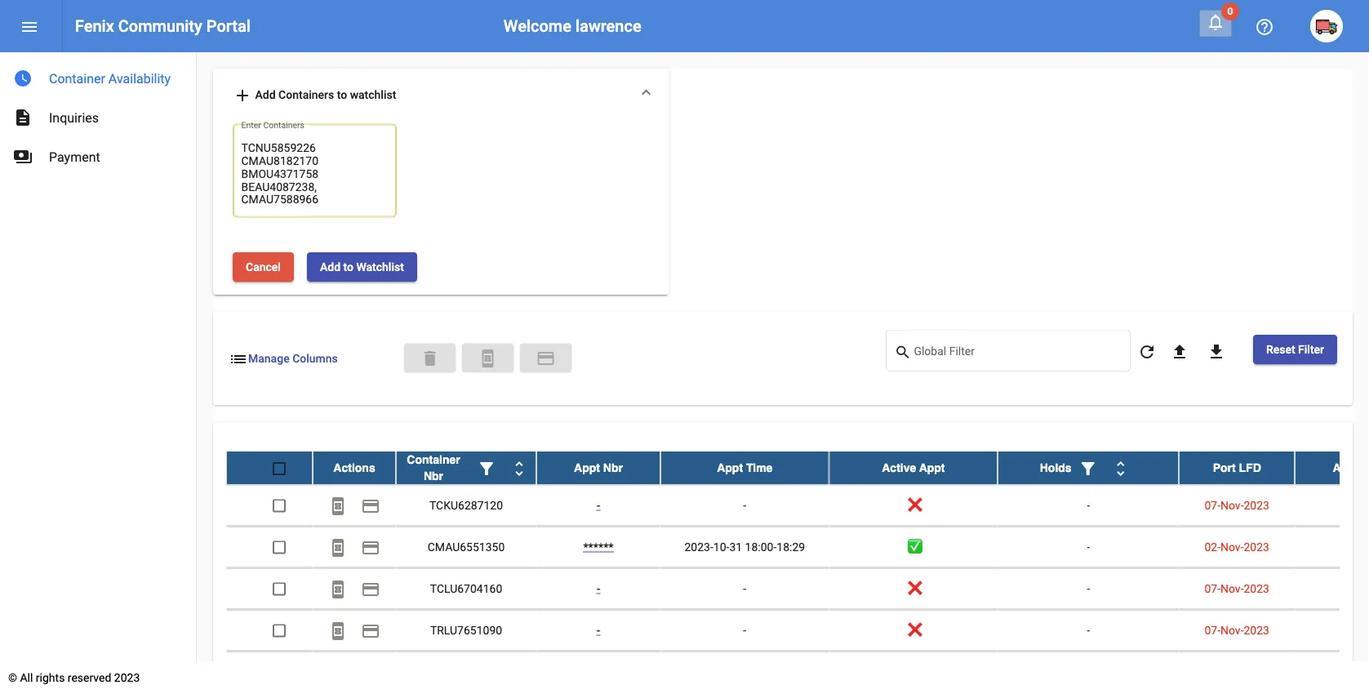 Task type: locate. For each thing, give the bounding box(es) containing it.
3 - link from the top
[[597, 623, 600, 636]]

1 vertical spatial add
[[320, 260, 341, 273]]

3 ❌ from the top
[[908, 623, 919, 636]]

add right add
[[255, 88, 276, 101]]

payment for tclu6704160
[[361, 579, 381, 599]]

no color image for the file_download button
[[1207, 342, 1226, 361]]

lawrence
[[576, 16, 642, 36]]

book_online button for cmau6551350
[[322, 530, 354, 563]]

2 - link from the top
[[597, 581, 600, 595]]

07-nov-2023 for trlu7651090
[[1205, 623, 1270, 636]]

file_download button
[[1200, 335, 1233, 367]]

containers
[[279, 88, 334, 101]]

3 nov- from the top
[[1221, 581, 1244, 595]]

1 ❌ from the top
[[908, 498, 919, 511]]

no color image for the menu button at the top of page
[[20, 17, 39, 37]]

port lfd
[[1213, 461, 1261, 474]]

nbr inside column header
[[603, 461, 623, 474]]

None text field
[[241, 140, 388, 208]]

1 unfold_more button from the left
[[503, 451, 536, 484]]

© all rights reserved 2023
[[8, 671, 140, 684]]

unfold_more button
[[503, 451, 536, 484], [1104, 451, 1137, 484]]

no color image inside payment button
[[361, 579, 381, 599]]

cancel
[[246, 260, 281, 273]]

filter
[[1298, 342, 1324, 356]]

tclu6704160
[[430, 581, 502, 595]]

add inside add add containers to watchlist
[[255, 88, 276, 101]]

no color image inside filter_alt popup button
[[1078, 458, 1098, 478]]

1 horizontal spatial column header
[[998, 451, 1179, 484]]

❌ for tcku6287120
[[908, 498, 919, 511]]

0 horizontal spatial nbr
[[424, 469, 443, 482]]

2 07-nov-2023 from the top
[[1205, 581, 1270, 595]]

no color image
[[20, 17, 39, 37], [233, 86, 252, 105], [1170, 342, 1190, 361], [1207, 342, 1226, 361], [478, 349, 498, 369], [477, 458, 496, 478], [510, 458, 529, 478], [328, 579, 348, 599], [361, 579, 381, 599]]

availability
[[108, 71, 171, 86]]

container availability
[[49, 71, 171, 86]]

1 horizontal spatial unfold_more button
[[1104, 451, 1137, 484]]

3 07-nov-2023 from the top
[[1205, 623, 1270, 636]]

payment
[[536, 349, 555, 369], [361, 496, 381, 515], [361, 537, 381, 557], [361, 579, 381, 599], [361, 621, 381, 640]]

nbr up ******
[[603, 461, 623, 474]]

payment for tcku6287120
[[361, 496, 381, 515]]

delete image
[[420, 349, 440, 369]]

to inside button
[[343, 260, 354, 273]]

availab
[[1333, 461, 1369, 474]]

cell
[[1295, 485, 1369, 525], [1295, 526, 1369, 567], [1295, 568, 1369, 609], [1295, 609, 1369, 650], [226, 651, 313, 692], [313, 651, 396, 692], [396, 651, 536, 692], [536, 651, 661, 692], [661, 651, 829, 692], [829, 651, 998, 692], [998, 651, 1179, 692], [1179, 651, 1295, 692], [1295, 651, 1369, 692]]

book_online
[[478, 349, 498, 369], [328, 496, 348, 515], [328, 537, 348, 557], [328, 579, 348, 599], [328, 621, 348, 640]]

no color image inside filter_alt popup button
[[477, 458, 496, 478]]

watch_later
[[13, 69, 33, 88]]

row
[[226, 451, 1369, 485], [226, 485, 1369, 526], [226, 526, 1369, 568], [226, 568, 1369, 609], [226, 609, 1369, 651], [226, 651, 1369, 693]]

3 row from the top
[[226, 526, 1369, 568]]

0 horizontal spatial column header
[[396, 451, 536, 484]]

filter_alt button
[[470, 451, 503, 484], [1072, 451, 1104, 484]]

no color image inside book_online button
[[328, 579, 348, 599]]

inquiries
[[49, 110, 99, 125]]

filter_alt right holds
[[1078, 458, 1098, 478]]

to left "watchlist"
[[337, 88, 347, 101]]

payment button for cmau6551350
[[354, 530, 387, 563]]

book_online for tcku6287120
[[328, 496, 348, 515]]

1 vertical spatial - link
[[597, 581, 600, 595]]

❌
[[908, 498, 919, 511], [908, 581, 919, 595], [908, 623, 919, 636]]

0 horizontal spatial add
[[255, 88, 276, 101]]

2 appt from the left
[[717, 461, 743, 474]]

0 horizontal spatial filter_alt
[[477, 458, 496, 478]]

no color image containing filter_alt
[[1078, 458, 1098, 478]]

07- for trlu7651090
[[1205, 623, 1221, 636]]

0 vertical spatial container
[[49, 71, 105, 86]]

- link
[[597, 498, 600, 511], [597, 581, 600, 595], [597, 623, 600, 636]]

- link for trlu7651090
[[597, 623, 600, 636]]

0 vertical spatial add
[[255, 88, 276, 101]]

1 filter_alt button from the left
[[470, 451, 503, 484]]

no color image for filter_alt popup button related to container nbr
[[477, 458, 496, 478]]

no color image containing notifications_none
[[1206, 12, 1226, 32]]

refresh
[[1137, 342, 1157, 361]]

5 row from the top
[[226, 609, 1369, 651]]

1 07- from the top
[[1205, 498, 1221, 511]]

no color image containing payment
[[361, 579, 381, 599]]

1 horizontal spatial unfold_more
[[1111, 458, 1131, 478]]

07- for tcku6287120
[[1205, 498, 1221, 511]]

no color image inside refresh button
[[1137, 342, 1157, 361]]

1 unfold_more from the left
[[510, 458, 529, 478]]

0 vertical spatial - link
[[597, 498, 600, 511]]

file_upload button
[[1164, 335, 1196, 367]]

rights
[[36, 671, 65, 684]]

0 horizontal spatial container
[[49, 71, 105, 86]]

no color image inside the file_download button
[[1207, 342, 1226, 361]]

appt
[[574, 461, 600, 474], [717, 461, 743, 474], [919, 461, 945, 474]]

trlu7651090
[[430, 623, 502, 636]]

help_outline button
[[1248, 10, 1281, 42]]

time
[[746, 461, 773, 474]]

no color image containing unfold_more
[[1111, 458, 1131, 478]]

grid
[[226, 451, 1369, 694]]

no color image containing file_upload
[[1170, 342, 1190, 361]]

0 horizontal spatial unfold_more button
[[503, 451, 536, 484]]

1 vertical spatial ❌
[[908, 581, 919, 595]]

appt up ******
[[574, 461, 600, 474]]

delete
[[420, 349, 440, 369]]

1 vertical spatial 07-
[[1205, 581, 1221, 595]]

2 vertical spatial ❌
[[908, 623, 919, 636]]

unfold_more button for holds
[[1104, 451, 1137, 484]]

payment for trlu7651090
[[361, 621, 381, 640]]

nbr
[[603, 461, 623, 474], [424, 469, 443, 482]]

tcku6287120
[[429, 498, 503, 511]]

container nbr
[[407, 453, 460, 482]]

nov- for tclu6704160
[[1221, 581, 1244, 595]]

to
[[337, 88, 347, 101], [343, 260, 354, 273]]

no color image containing description
[[13, 108, 33, 127]]

nbr inside container nbr
[[424, 469, 443, 482]]

0 vertical spatial 07-
[[1205, 498, 1221, 511]]

1 vertical spatial container
[[407, 453, 460, 466]]

07- for tclu6704160
[[1205, 581, 1221, 595]]

0 vertical spatial 07-nov-2023
[[1205, 498, 1270, 511]]

©
[[8, 671, 17, 684]]

add left watchlist
[[320, 260, 341, 273]]

1 horizontal spatial filter_alt
[[1078, 458, 1098, 478]]

Global Watchlist Filter field
[[914, 347, 1122, 360]]

1 horizontal spatial filter_alt button
[[1072, 451, 1104, 484]]

07-nov-2023 for tcku6287120
[[1205, 498, 1270, 511]]

book_online for trlu7651090
[[328, 621, 348, 640]]

list manage columns
[[229, 349, 338, 369]]

1 horizontal spatial nbr
[[603, 461, 623, 474]]

help_outline
[[1255, 17, 1275, 37]]

no color image containing file_download
[[1207, 342, 1226, 361]]

appt for appt nbr
[[574, 461, 600, 474]]

0 horizontal spatial filter_alt button
[[470, 451, 503, 484]]

filter_alt
[[477, 458, 496, 478], [1078, 458, 1098, 478]]

appt nbr
[[574, 461, 623, 474]]

no color image
[[1206, 12, 1226, 32], [1255, 17, 1275, 37], [13, 69, 33, 88], [13, 108, 33, 127], [13, 147, 33, 167], [1137, 342, 1157, 361], [894, 342, 914, 362], [229, 349, 248, 369], [536, 349, 555, 369], [1078, 458, 1098, 478], [1111, 458, 1131, 478], [328, 496, 348, 515], [361, 496, 381, 515], [328, 537, 348, 557], [361, 537, 381, 557], [328, 621, 348, 640], [361, 621, 381, 640]]

2 vertical spatial 07-nov-2023
[[1205, 623, 1270, 636]]

1 nov- from the top
[[1221, 498, 1244, 511]]

unfold_more button right holds filter_alt
[[1104, 451, 1137, 484]]

nbr up the tcku6287120
[[424, 469, 443, 482]]

2 07- from the top
[[1205, 581, 1221, 595]]

container for availability
[[49, 71, 105, 86]]

container inside "column header"
[[407, 453, 460, 466]]

payment button
[[520, 343, 572, 373], [354, 489, 387, 521], [354, 530, 387, 563], [354, 572, 387, 605], [354, 614, 387, 646]]

0 vertical spatial to
[[337, 88, 347, 101]]

no color image for tclu6704160's book_online button
[[328, 579, 348, 599]]

no color image containing unfold_more
[[510, 458, 529, 478]]

1 - link from the top
[[597, 498, 600, 511]]

1 vertical spatial to
[[343, 260, 354, 273]]

fenix community portal
[[75, 16, 251, 36]]

1 appt from the left
[[574, 461, 600, 474]]

2 filter_alt from the left
[[1078, 458, 1098, 478]]

2023
[[1244, 498, 1270, 511], [1244, 540, 1270, 553], [1244, 581, 1270, 595], [1244, 623, 1270, 636], [114, 671, 140, 684]]

2023 for trlu7651090
[[1244, 623, 1270, 636]]

unfold_more button up the tcku6287120
[[503, 451, 536, 484]]

1 horizontal spatial container
[[407, 453, 460, 466]]

no color image containing refresh
[[1137, 342, 1157, 361]]

1 horizontal spatial add
[[320, 260, 341, 273]]

no color image inside the menu button
[[20, 17, 39, 37]]

no color image inside file_upload "button"
[[1170, 342, 1190, 361]]

filter_alt button for container nbr
[[470, 451, 503, 484]]

2 ❌ from the top
[[908, 581, 919, 595]]

appt time column header
[[661, 451, 829, 484]]

0 horizontal spatial appt
[[574, 461, 600, 474]]

0 horizontal spatial unfold_more
[[510, 458, 529, 478]]

book_online button
[[462, 343, 514, 373], [322, 489, 354, 521], [322, 530, 354, 563], [322, 572, 354, 605], [322, 614, 354, 646]]

no color image containing search
[[894, 342, 914, 362]]

row containing filter_alt
[[226, 451, 1369, 485]]

cmau6551350
[[428, 540, 505, 553]]

container up inquiries
[[49, 71, 105, 86]]

unfold_more right holds filter_alt
[[1111, 458, 1131, 478]]

to left watchlist
[[343, 260, 354, 273]]

nbr for appt nbr
[[603, 461, 623, 474]]

07-
[[1205, 498, 1221, 511], [1205, 581, 1221, 595], [1205, 623, 1221, 636]]

2 nov- from the top
[[1221, 540, 1244, 553]]

2 vertical spatial - link
[[597, 623, 600, 636]]

no color image inside "help_outline" popup button
[[1255, 17, 1275, 37]]

******
[[583, 540, 614, 553]]

1 horizontal spatial appt
[[717, 461, 743, 474]]

2 horizontal spatial appt
[[919, 461, 945, 474]]

6 row from the top
[[226, 651, 1369, 693]]

1 column header from the left
[[396, 451, 536, 484]]

unfold_more for container nbr
[[510, 458, 529, 478]]

container
[[49, 71, 105, 86], [407, 453, 460, 466]]

1 vertical spatial 07-nov-2023
[[1205, 581, 1270, 595]]

no color image containing filter_alt
[[477, 458, 496, 478]]

appt left time
[[717, 461, 743, 474]]

unfold_more
[[510, 458, 529, 478], [1111, 458, 1131, 478]]

add
[[255, 88, 276, 101], [320, 260, 341, 273]]

actions column header
[[313, 451, 396, 484]]

portal
[[206, 16, 251, 36]]

2 unfold_more button from the left
[[1104, 451, 1137, 484]]

navigation containing watch_later
[[0, 52, 196, 176]]

18:29
[[777, 540, 805, 553]]

appt right active
[[919, 461, 945, 474]]

2023 for cmau6551350
[[1244, 540, 1270, 553]]

2023-10-31 18:00-18:29
[[685, 540, 805, 553]]

4 nov- from the top
[[1221, 623, 1244, 636]]

filter_alt up the tcku6287120
[[477, 458, 496, 478]]

✅
[[908, 540, 919, 553]]

column header
[[396, 451, 536, 484], [998, 451, 1179, 484]]

notifications_none button
[[1199, 10, 1232, 37]]

no color image containing menu
[[20, 17, 39, 37]]

07-nov-2023
[[1205, 498, 1270, 511], [1205, 581, 1270, 595], [1205, 623, 1270, 636]]

- link for tcku6287120
[[597, 498, 600, 511]]

0 vertical spatial ❌
[[908, 498, 919, 511]]

2023 for tclu6704160
[[1244, 581, 1270, 595]]

container up the tcku6287120
[[407, 453, 460, 466]]

file_upload
[[1170, 342, 1190, 361]]

watchlist
[[356, 260, 404, 273]]

navigation
[[0, 52, 196, 176]]

holds
[[1040, 461, 1072, 474]]

payment
[[49, 149, 100, 165]]

no color image for tclu6704160's payment button
[[361, 579, 381, 599]]

2 filter_alt button from the left
[[1072, 451, 1104, 484]]

-
[[597, 498, 600, 511], [743, 498, 746, 511], [1087, 498, 1090, 511], [1087, 540, 1090, 553], [597, 581, 600, 595], [743, 581, 746, 595], [1087, 581, 1090, 595], [597, 623, 600, 636], [743, 623, 746, 636], [1087, 623, 1090, 636]]

2 vertical spatial 07-
[[1205, 623, 1221, 636]]

add to watchlist button
[[307, 252, 417, 282]]

3 07- from the top
[[1205, 623, 1221, 636]]

book_online button for tcku6287120
[[322, 489, 354, 521]]

search
[[894, 343, 912, 360]]

no color image containing help_outline
[[1255, 17, 1275, 37]]

watchlist
[[350, 88, 396, 101]]

nbr for container nbr
[[424, 469, 443, 482]]

❌ for trlu7651090
[[908, 623, 919, 636]]

1 07-nov-2023 from the top
[[1205, 498, 1270, 511]]

unfold_more left 'appt nbr'
[[510, 458, 529, 478]]

1 row from the top
[[226, 451, 1369, 485]]

2 unfold_more from the left
[[1111, 458, 1131, 478]]

holds filter_alt
[[1040, 458, 1098, 478]]

no color image containing watch_later
[[13, 69, 33, 88]]

all
[[20, 671, 33, 684]]

refresh button
[[1131, 335, 1164, 367]]

nov-
[[1221, 498, 1244, 511], [1221, 540, 1244, 553], [1221, 581, 1244, 595], [1221, 623, 1244, 636]]

book_online for tclu6704160
[[328, 579, 348, 599]]



Task type: vqa. For each thing, say whether or not it's contained in the screenshot.


Task type: describe. For each thing, give the bounding box(es) containing it.
columns
[[292, 352, 338, 365]]

unfold_more for holds
[[1111, 458, 1131, 478]]

appt nbr column header
[[536, 451, 661, 484]]

nov- for trlu7651090
[[1221, 623, 1244, 636]]

payments
[[13, 147, 33, 167]]

active appt column header
[[829, 451, 998, 484]]

payment button for tclu6704160
[[354, 572, 387, 605]]

- link for tclu6704160
[[597, 581, 600, 595]]

reserved
[[68, 671, 111, 684]]

❌ for tclu6704160
[[908, 581, 919, 595]]

payment button for tcku6287120
[[354, 489, 387, 521]]

to inside add add containers to watchlist
[[337, 88, 347, 101]]

nov- for tcku6287120
[[1221, 498, 1244, 511]]

18:00-
[[745, 540, 777, 553]]

1 filter_alt from the left
[[477, 458, 496, 478]]

no color image for file_upload "button" in the right of the page
[[1170, 342, 1190, 361]]

31
[[729, 540, 742, 553]]

active
[[882, 461, 916, 474]]

notifications_none
[[1206, 12, 1226, 32]]

add inside add to watchlist button
[[320, 260, 341, 273]]

add to watchlist
[[320, 260, 404, 273]]

menu
[[20, 17, 39, 37]]

port lfd column header
[[1179, 451, 1295, 484]]

02-nov-2023
[[1205, 540, 1270, 553]]

actions
[[333, 461, 375, 474]]

list
[[229, 349, 248, 369]]

appt for appt time
[[717, 461, 743, 474]]

active appt
[[882, 461, 945, 474]]

book_online button for tclu6704160
[[322, 572, 354, 605]]

no color image containing payments
[[13, 147, 33, 167]]

reset filter button
[[1253, 335, 1337, 364]]

cancel button
[[233, 252, 294, 282]]

description
[[13, 108, 33, 127]]

****** link
[[583, 540, 614, 553]]

menu button
[[13, 10, 46, 42]]

fenix
[[75, 16, 114, 36]]

no color image inside notifications_none popup button
[[1206, 12, 1226, 32]]

community
[[118, 16, 202, 36]]

10-
[[713, 540, 729, 553]]

manage
[[248, 352, 290, 365]]

lfd
[[1239, 461, 1261, 474]]

02-
[[1205, 540, 1221, 553]]

payment for cmau6551350
[[361, 537, 381, 557]]

unfold_more button for container nbr
[[503, 451, 536, 484]]

book_online button for trlu7651090
[[322, 614, 354, 646]]

file_download
[[1207, 342, 1226, 361]]

port
[[1213, 461, 1236, 474]]

2 row from the top
[[226, 485, 1369, 526]]

filter_alt button for holds
[[1072, 451, 1104, 484]]

add
[[233, 86, 252, 105]]

4 row from the top
[[226, 568, 1369, 609]]

2023-
[[685, 540, 713, 553]]

07-nov-2023 for tclu6704160
[[1205, 581, 1270, 595]]

appt time
[[717, 461, 773, 474]]

availab column header
[[1295, 451, 1369, 484]]

container for nbr
[[407, 453, 460, 466]]

welcome lawrence
[[504, 16, 642, 36]]

3 appt from the left
[[919, 461, 945, 474]]

nov- for cmau6551350
[[1221, 540, 1244, 553]]

reset filter
[[1266, 342, 1324, 356]]

payment button for trlu7651090
[[354, 614, 387, 646]]

2 column header from the left
[[998, 451, 1179, 484]]

no color image containing add
[[233, 86, 252, 105]]

no color image containing list
[[229, 349, 248, 369]]

delete button
[[404, 343, 456, 373]]

2023 for tcku6287120
[[1244, 498, 1270, 511]]

reset
[[1266, 342, 1296, 356]]

book_online for cmau6551350
[[328, 537, 348, 557]]

grid containing filter_alt
[[226, 451, 1369, 694]]

add add containers to watchlist
[[233, 86, 396, 105]]

welcome
[[504, 16, 572, 36]]



